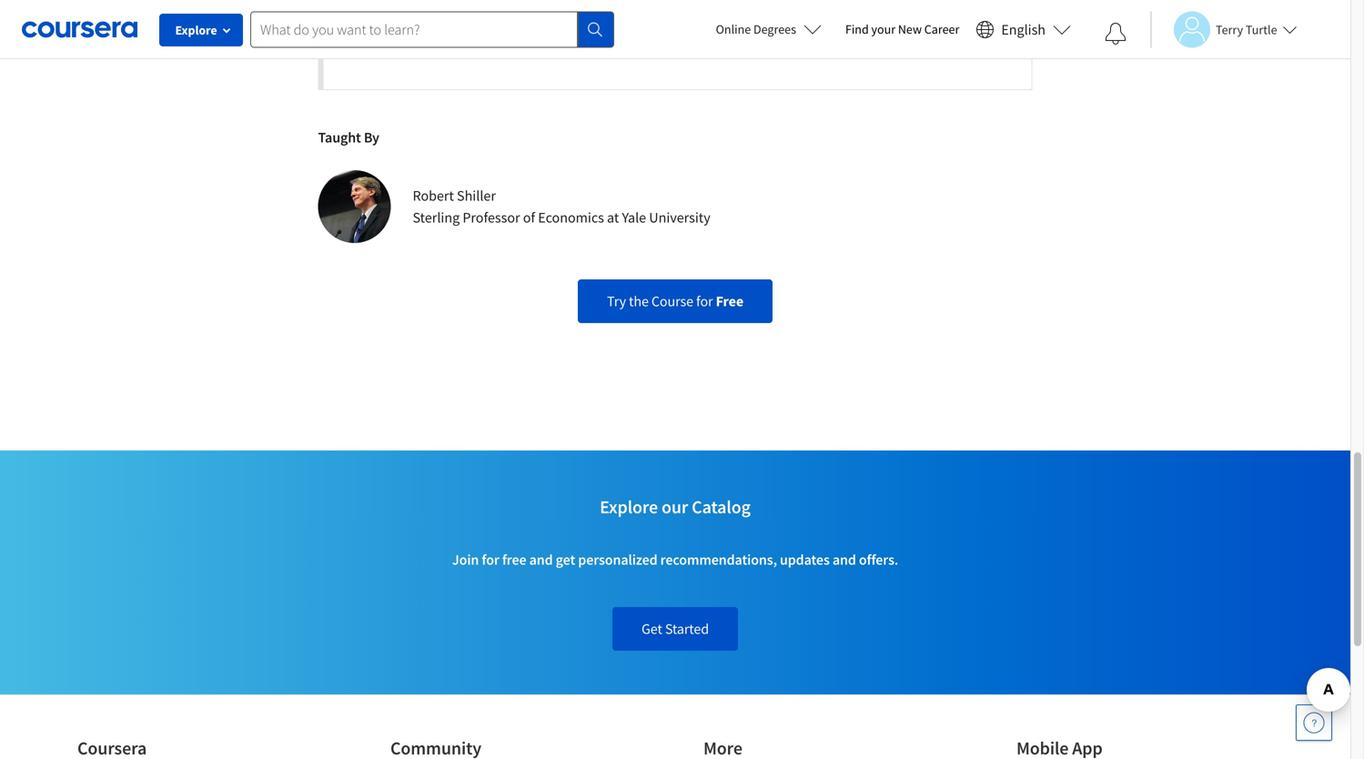 Task type: locate. For each thing, give the bounding box(es) containing it.
course
[[652, 292, 694, 310]]

yale
[[622, 208, 647, 227]]

find your new career link
[[837, 18, 969, 41]]

1 vertical spatial for
[[482, 551, 500, 569]]

find
[[846, 21, 869, 37]]

None search field
[[250, 11, 615, 48]]

get started
[[642, 620, 709, 638]]

robert
[[413, 186, 454, 205]]

What do you want to learn? text field
[[250, 11, 578, 48]]

for
[[697, 292, 713, 310], [482, 551, 500, 569]]

degrees
[[754, 21, 797, 37]]

at
[[607, 208, 619, 227]]

2 and from the left
[[833, 551, 857, 569]]

get
[[556, 551, 576, 569]]

get started button
[[613, 607, 738, 651]]

shiller
[[457, 186, 496, 205]]

free
[[502, 551, 527, 569]]

0 vertical spatial for
[[697, 292, 713, 310]]

offers.
[[859, 551, 899, 569]]

online
[[716, 21, 751, 37]]

coursera image
[[22, 15, 137, 44]]

1 horizontal spatial explore
[[600, 496, 658, 518]]

0 horizontal spatial and
[[530, 551, 553, 569]]

robert shiller sterling professor of economics at yale university
[[413, 186, 711, 227]]

help center image
[[1304, 712, 1326, 734]]

english button
[[969, 0, 1079, 59]]

economics
[[538, 208, 604, 227]]

catalog
[[692, 496, 751, 518]]

try the course for free
[[607, 292, 744, 310]]

by
[[364, 128, 380, 146]]

updates
[[780, 551, 830, 569]]

explore
[[175, 22, 217, 38], [600, 496, 658, 518]]

0 horizontal spatial explore
[[175, 22, 217, 38]]

0 horizontal spatial for
[[482, 551, 500, 569]]

robert shiller image
[[318, 170, 391, 243]]

explore inside dropdown button
[[175, 22, 217, 38]]

public
[[416, 34, 454, 53]]

1 vertical spatial explore
[[600, 496, 658, 518]]

vs.
[[457, 34, 474, 53]]

turtle
[[1246, 21, 1278, 38]]

and left get
[[530, 551, 553, 569]]

0 vertical spatial explore
[[175, 22, 217, 38]]

1 horizontal spatial and
[[833, 551, 857, 569]]

taught by
[[318, 128, 380, 146]]

of
[[523, 208, 536, 227]]

5:58
[[486, 3, 508, 19]]

and left offers.
[[833, 551, 857, 569]]

new
[[899, 21, 922, 37]]

join
[[452, 551, 479, 569]]

forms
[[440, 2, 478, 20]]

find your new career
[[846, 21, 960, 37]]

and
[[530, 551, 553, 569], [833, 551, 857, 569]]

show notifications image
[[1105, 23, 1127, 45]]

explore button
[[159, 14, 243, 46]]



Task type: vqa. For each thing, say whether or not it's contained in the screenshot.
Salon
yes



Task type: describe. For each thing, give the bounding box(es) containing it.
english
[[1002, 20, 1046, 39]]

sterling
[[413, 208, 460, 227]]

taught
[[318, 128, 361, 146]]

university
[[650, 208, 711, 227]]

explore our catalog
[[600, 496, 751, 518]]

alternative
[[371, 2, 437, 20]]

salon
[[371, 34, 406, 53]]

your
[[872, 21, 896, 37]]

terry turtle
[[1216, 21, 1278, 38]]

recommendations,
[[661, 551, 777, 569]]

terry turtle button
[[1151, 11, 1298, 48]]

our
[[662, 496, 689, 518]]

1 horizontal spatial for
[[697, 292, 713, 310]]

try
[[607, 292, 626, 310]]

online degrees button
[[702, 9, 837, 49]]

professor
[[463, 208, 520, 227]]

online degrees
[[716, 21, 797, 37]]

1 and from the left
[[530, 551, 553, 569]]

join for free and get personalized recommendations, updates and offers.
[[452, 551, 899, 569]]

the
[[629, 292, 649, 310]]

started
[[665, 620, 709, 638]]

salon - public vs. private 5:10
[[371, 34, 549, 53]]

terry
[[1216, 21, 1244, 38]]

private
[[477, 34, 519, 53]]

5:10
[[526, 36, 549, 52]]

get
[[642, 620, 663, 638]]

-
[[409, 34, 413, 53]]

personalized
[[578, 551, 658, 569]]

explore for explore
[[175, 22, 217, 38]]

alternative forms 5:58
[[371, 2, 508, 20]]

career
[[925, 21, 960, 37]]

explore for explore our catalog
[[600, 496, 658, 518]]

free
[[716, 292, 744, 310]]



